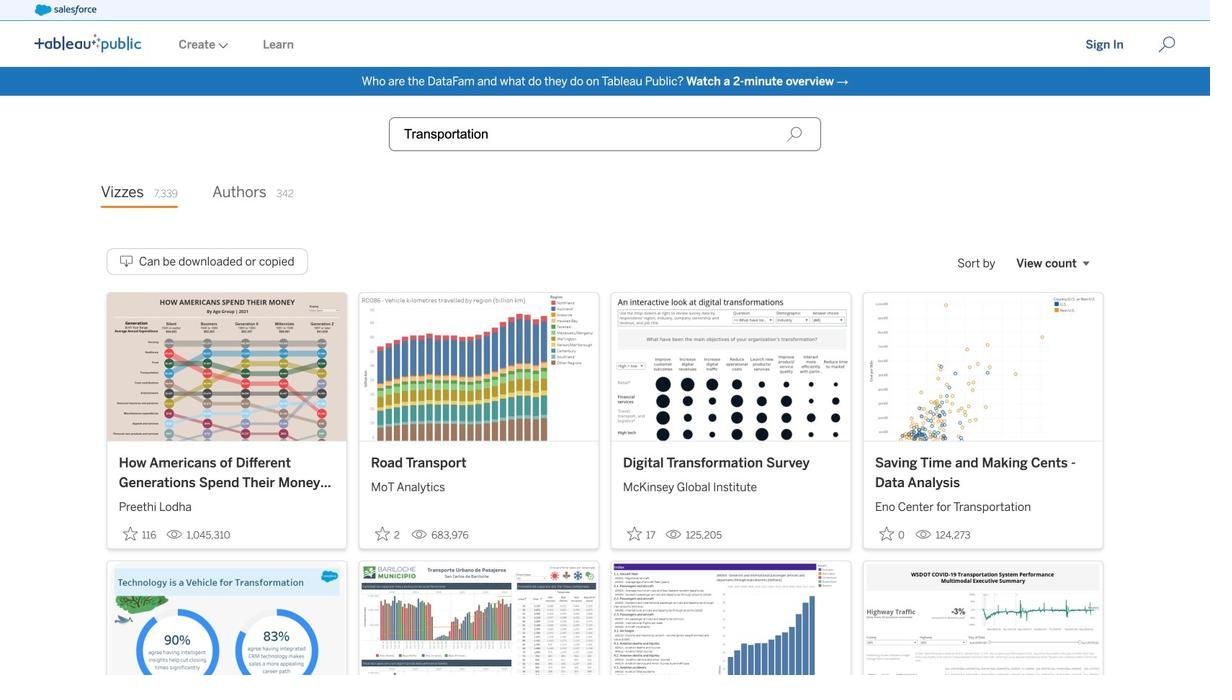 Task type: vqa. For each thing, say whether or not it's contained in the screenshot.
left Add Favorite icon
yes



Task type: locate. For each thing, give the bounding box(es) containing it.
add favorite image
[[123, 527, 138, 542], [375, 527, 390, 542], [880, 527, 894, 542]]

0 horizontal spatial add favorite image
[[123, 527, 138, 542]]

2 add favorite button from the left
[[371, 523, 406, 546]]

1 horizontal spatial add favorite image
[[375, 527, 390, 542]]

workbook thumbnail image
[[107, 293, 347, 442], [360, 293, 599, 442], [612, 293, 851, 442], [864, 293, 1103, 442], [107, 562, 347, 676], [360, 562, 599, 676], [612, 562, 851, 676], [864, 562, 1103, 676]]

go to search image
[[1141, 36, 1193, 53]]

1 add favorite image from the left
[[123, 527, 138, 542]]

logo image
[[35, 34, 141, 53]]

Search input field
[[389, 117, 822, 151]]

Add Favorite button
[[119, 523, 161, 546], [371, 523, 406, 546], [623, 523, 660, 546], [876, 523, 910, 546]]

2 add favorite image from the left
[[375, 527, 390, 542]]

2 horizontal spatial add favorite image
[[880, 527, 894, 542]]



Task type: describe. For each thing, give the bounding box(es) containing it.
salesforce logo image
[[35, 4, 96, 16]]

3 add favorite image from the left
[[880, 527, 894, 542]]

search image
[[787, 126, 803, 142]]

3 add favorite button from the left
[[623, 523, 660, 546]]

add favorite image
[[628, 527, 642, 542]]

4 add favorite button from the left
[[876, 523, 910, 546]]

create image
[[215, 43, 228, 49]]

1 add favorite button from the left
[[119, 523, 161, 546]]



